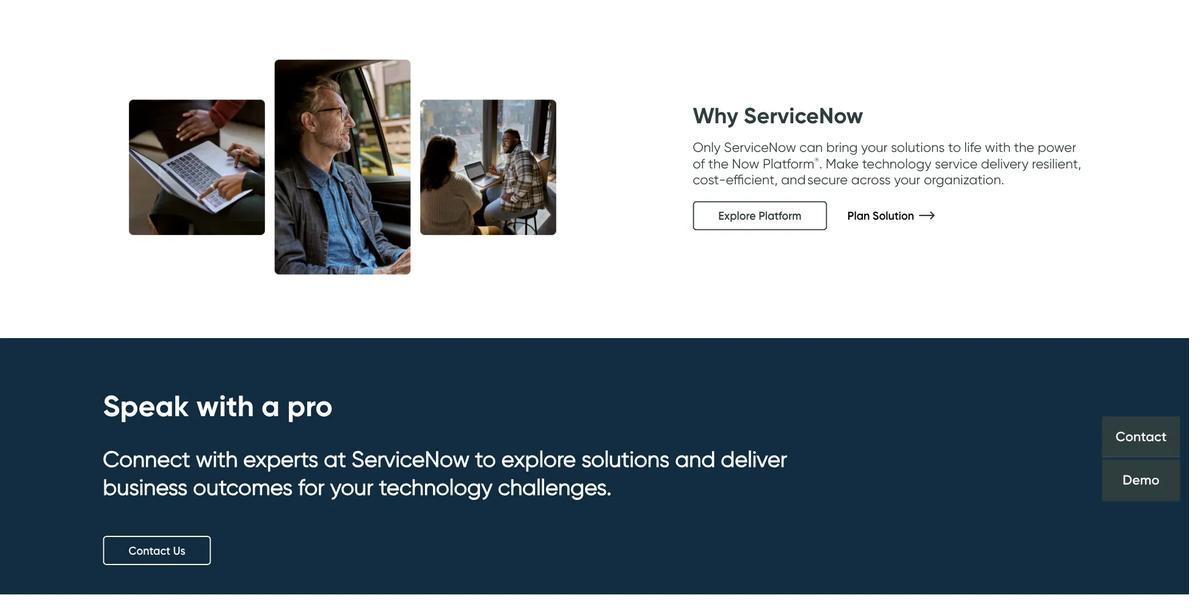Task type: describe. For each thing, give the bounding box(es) containing it.
contact us link
[[103, 537, 211, 566]]

solutions inside only servicenow can bring your solutions to life with the power of the now platform
[[892, 140, 945, 156]]

only servicenow can bring your solutions to life with the power of the now platform
[[693, 140, 1077, 172]]

explore
[[719, 210, 756, 223]]

why servicenow
[[693, 102, 864, 129]]

and
[[676, 446, 716, 473]]

resilient,
[[1033, 156, 1082, 172]]

delivery
[[982, 156, 1029, 172]]

your inside connect with experts at servicenow to explore solutions and deliver business outcomes for your technology challenges.
[[330, 475, 374, 501]]

connect with experts at servicenow to explore solutions and deliver business outcomes for your technology challenges.
[[103, 446, 788, 501]]

with inside only servicenow can bring your solutions to life with the power of the now platform
[[986, 140, 1011, 156]]

plan solution link
[[848, 210, 953, 223]]

and secure
[[782, 172, 848, 188]]

transform your business with the now platform image
[[100, 31, 586, 304]]

service
[[935, 156, 978, 172]]

. make technology service delivery resilient, cost-efficient, and secure across your organization.
[[693, 156, 1082, 188]]

platform inside only servicenow can bring your solutions to life with the power of the now platform
[[763, 156, 815, 172]]

to inside connect with experts at servicenow to explore solutions and deliver business outcomes for your technology challenges.
[[475, 446, 496, 473]]

connect
[[103, 446, 190, 473]]

of
[[693, 156, 705, 172]]

technology inside . make technology service delivery resilient, cost-efficient, and secure across your organization.
[[863, 156, 932, 172]]

servicenow inside connect with experts at servicenow to explore solutions and deliver business outcomes for your technology challenges.
[[352, 446, 470, 473]]

power
[[1038, 140, 1077, 156]]

deliver
[[721, 446, 788, 473]]

outcomes
[[193, 475, 293, 501]]

why
[[693, 102, 739, 129]]

organization.
[[924, 172, 1005, 188]]

across
[[852, 172, 891, 188]]

experts
[[243, 446, 319, 473]]

bring
[[827, 140, 858, 156]]

technology inside connect with experts at servicenow to explore solutions and deliver business outcomes for your technology challenges.
[[379, 475, 493, 501]]

contact for contact
[[1116, 429, 1167, 445]]

at
[[324, 446, 346, 473]]



Task type: locate. For each thing, give the bounding box(es) containing it.
explore
[[502, 446, 576, 473]]

platform
[[763, 156, 815, 172], [759, 210, 802, 223]]

with for pro
[[196, 388, 254, 425]]

for
[[298, 475, 325, 501]]

1 vertical spatial with
[[196, 388, 254, 425]]

0 vertical spatial contact
[[1116, 429, 1167, 445]]

pro
[[287, 388, 333, 425]]

explore platform link
[[693, 202, 828, 231]]

demo
[[1123, 472, 1160, 489]]

2 vertical spatial servicenow
[[352, 446, 470, 473]]

challenges.
[[498, 475, 612, 501]]

0 horizontal spatial the
[[709, 156, 729, 172]]

®
[[815, 157, 820, 164]]

plan solution
[[848, 210, 915, 223]]

platform right explore
[[759, 210, 802, 223]]

plan
[[848, 210, 870, 223]]

0 vertical spatial your
[[862, 140, 888, 156]]

1 vertical spatial platform
[[759, 210, 802, 223]]

solutions inside connect with experts at servicenow to explore solutions and deliver business outcomes for your technology challenges.
[[582, 446, 670, 473]]

contact up demo
[[1116, 429, 1167, 445]]

speak
[[103, 388, 189, 425]]

with left a
[[196, 388, 254, 425]]

platform inside explore platform link
[[759, 210, 802, 223]]

0 horizontal spatial technology
[[379, 475, 493, 501]]

technology
[[863, 156, 932, 172], [379, 475, 493, 501]]

with inside connect with experts at servicenow to explore solutions and deliver business outcomes for your technology challenges.
[[196, 446, 238, 473]]

cost-
[[693, 172, 726, 188]]

contact us
[[129, 545, 185, 558]]

us
[[173, 545, 185, 558]]

2 vertical spatial your
[[330, 475, 374, 501]]

your inside . make technology service delivery resilient, cost-efficient, and secure across your organization.
[[895, 172, 921, 188]]

to
[[949, 140, 962, 156], [475, 446, 496, 473]]

1 horizontal spatial solutions
[[892, 140, 945, 156]]

0 vertical spatial platform
[[763, 156, 815, 172]]

with right life
[[986, 140, 1011, 156]]

to left life
[[949, 140, 962, 156]]

1 horizontal spatial to
[[949, 140, 962, 156]]

with for at
[[196, 446, 238, 473]]

your
[[862, 140, 888, 156], [895, 172, 921, 188], [330, 475, 374, 501]]

servicenow
[[744, 102, 864, 129], [724, 140, 797, 156], [352, 446, 470, 473]]

with up outcomes
[[196, 446, 238, 473]]

with
[[986, 140, 1011, 156], [196, 388, 254, 425], [196, 446, 238, 473]]

explore platform
[[719, 210, 802, 223]]

demo link
[[1103, 460, 1181, 501]]

0 horizontal spatial solutions
[[582, 446, 670, 473]]

1 horizontal spatial your
[[862, 140, 888, 156]]

your inside only servicenow can bring your solutions to life with the power of the now platform
[[862, 140, 888, 156]]

.
[[820, 156, 823, 172]]

0 vertical spatial technology
[[863, 156, 932, 172]]

servicenow for only
[[724, 140, 797, 156]]

0 vertical spatial servicenow
[[744, 102, 864, 129]]

your right across
[[895, 172, 921, 188]]

0 vertical spatial to
[[949, 140, 962, 156]]

speak with a pro
[[103, 388, 333, 425]]

0 horizontal spatial contact
[[129, 545, 170, 558]]

solution
[[873, 210, 915, 223]]

1 horizontal spatial the
[[1015, 140, 1035, 156]]

now
[[732, 156, 760, 172]]

servicenow for why
[[744, 102, 864, 129]]

to inside only servicenow can bring your solutions to life with the power of the now platform
[[949, 140, 962, 156]]

the left power
[[1015, 140, 1035, 156]]

contact
[[1116, 429, 1167, 445], [129, 545, 170, 558]]

contact for contact us
[[129, 545, 170, 558]]

only
[[693, 140, 721, 156]]

1 vertical spatial contact
[[129, 545, 170, 558]]

servicenow inside only servicenow can bring your solutions to life with the power of the now platform
[[724, 140, 797, 156]]

1 vertical spatial technology
[[379, 475, 493, 501]]

business
[[103, 475, 188, 501]]

contact link
[[1103, 417, 1181, 457]]

1 horizontal spatial contact
[[1116, 429, 1167, 445]]

the right of
[[709, 156, 729, 172]]

life
[[965, 140, 982, 156]]

0 vertical spatial solutions
[[892, 140, 945, 156]]

1 vertical spatial your
[[895, 172, 921, 188]]

1 horizontal spatial technology
[[863, 156, 932, 172]]

contact left us
[[129, 545, 170, 558]]

1 vertical spatial solutions
[[582, 446, 670, 473]]

0 vertical spatial with
[[986, 140, 1011, 156]]

the
[[1015, 140, 1035, 156], [709, 156, 729, 172]]

efficient,
[[726, 172, 778, 188]]

to left the explore
[[475, 446, 496, 473]]

0 horizontal spatial your
[[330, 475, 374, 501]]

1 vertical spatial to
[[475, 446, 496, 473]]

0 horizontal spatial to
[[475, 446, 496, 473]]

make
[[826, 156, 859, 172]]

2 vertical spatial with
[[196, 446, 238, 473]]

can
[[800, 140, 823, 156]]

your down at on the left bottom of page
[[330, 475, 374, 501]]

solutions
[[892, 140, 945, 156], [582, 446, 670, 473]]

platform left .
[[763, 156, 815, 172]]

2 horizontal spatial your
[[895, 172, 921, 188]]

a
[[262, 388, 280, 425]]

your right bring
[[862, 140, 888, 156]]

1 vertical spatial servicenow
[[724, 140, 797, 156]]



Task type: vqa. For each thing, say whether or not it's contained in the screenshot.
'Platform' inside the Only ServiceNow can bring your solutions to life with the power of the Now Platform
yes



